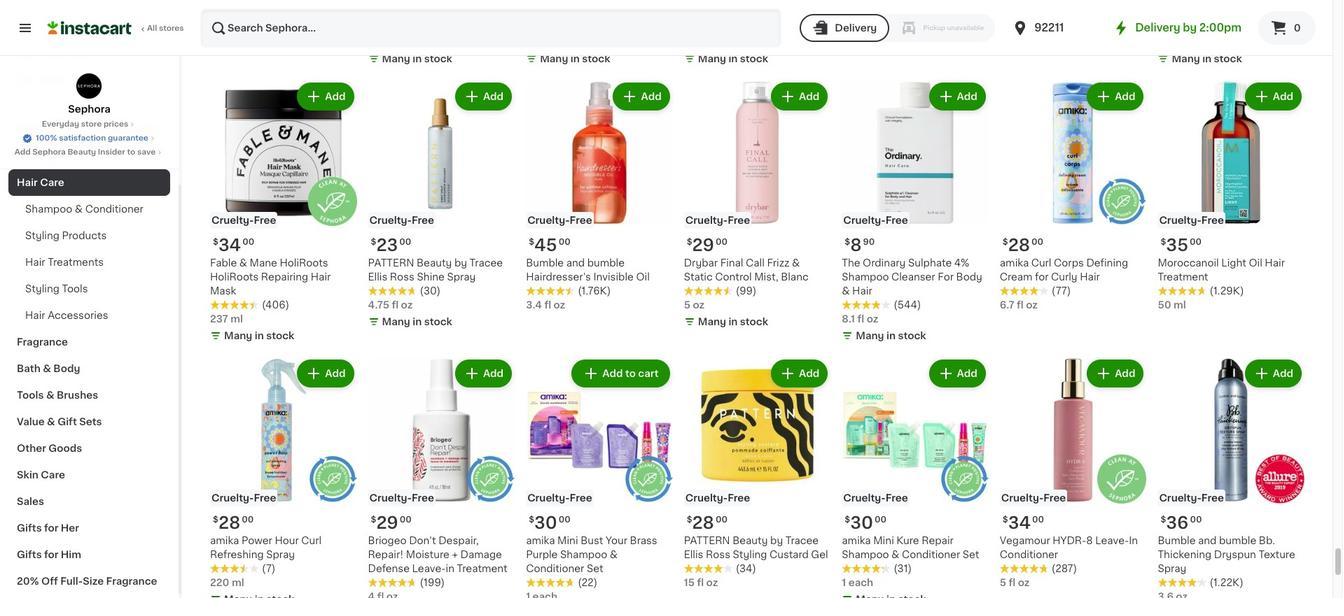 Task type: describe. For each thing, give the bounding box(es) containing it.
cruelty- for fable & mane holiroots holiroots repairing hair mask
[[212, 216, 254, 226]]

instacart logo image
[[48, 20, 132, 36]]

add button for bumble and bumble hairdresser's invisible oil
[[615, 84, 669, 109]]

(34)
[[736, 564, 756, 574]]

28 for amika power hour curl refreshing spray
[[218, 515, 240, 531]]

bumble for 45
[[587, 259, 625, 268]]

by for 23
[[455, 259, 467, 268]]

23
[[376, 238, 398, 254]]

treatment inside briogeo don't despair, repair! moisture + damage defense leave-in treatment
[[457, 564, 508, 574]]

off
[[41, 577, 58, 587]]

(199)
[[420, 578, 445, 588]]

$ for pattern beauty by tracee ellis ross  shine spray
[[371, 238, 376, 247]]

beauty down satisfaction on the left
[[68, 148, 96, 156]]

satisfaction
[[59, 134, 106, 142]]

20% off full-size fragrance
[[17, 577, 157, 587]]

$ for the ordinary sulphate 4% shampoo cleanser for body & hair
[[845, 238, 850, 247]]

pattern for 23
[[368, 259, 414, 268]]

20% off full-size fragrance link
[[8, 569, 170, 595]]

(1.76k)
[[578, 287, 611, 296]]

cruelty- for moroccanoil light oil hair treatment
[[1159, 216, 1202, 226]]

delivery by 2:00pm
[[1135, 22, 1242, 33]]

ml for 50 ml
[[1174, 301, 1186, 310]]

cruelty-free for vegamour hydr-8 leave-in conditioner
[[1001, 494, 1066, 503]]

3.4 fl oz
[[526, 301, 565, 310]]

size
[[83, 577, 104, 587]]

$ 28 00 for power
[[213, 515, 254, 531]]

tools inside "link"
[[62, 284, 88, 294]]

drybar final call frizz & static control mist, blanc
[[684, 259, 809, 282]]

delivery button
[[800, 14, 890, 42]]

cruelty-free for amika mini kure repair shampoo & conditioner set
[[843, 494, 908, 503]]

skin
[[17, 471, 38, 480]]

lists
[[39, 75, 63, 85]]

bumble for 45
[[526, 259, 564, 268]]

0 vertical spatial sephora
[[68, 104, 110, 114]]

brass
[[630, 536, 658, 546]]

8.1 fl oz
[[842, 315, 879, 324]]

hair inside the ordinary sulphate 4% shampoo cleanser for body & hair
[[852, 287, 873, 296]]

amika for amika mini bust your brass purple shampoo & conditioner set
[[526, 536, 555, 546]]

the
[[842, 259, 860, 268]]

add for the ordinary sulphate 4% shampoo cleanser for body & hair
[[957, 92, 978, 101]]

28 for pattern beauty by tracee ellis ross  styling custard gel
[[692, 515, 714, 531]]

pattern beauty by tracee ellis ross  styling custard gel
[[684, 536, 828, 560]]

add button for pattern beauty by tracee ellis ross  shine spray
[[457, 84, 511, 109]]

beauty inside "pattern beauty by tracee ellis ross  styling custard gel"
[[733, 536, 768, 546]]

damage
[[461, 550, 502, 560]]

goods
[[49, 444, 82, 454]]

ml for 237 ml
[[231, 315, 243, 324]]

0 horizontal spatial 5 fl oz
[[368, 37, 398, 47]]

add button for briogeo don't despair, repair! moisture + damage defense leave-in treatment
[[457, 362, 511, 387]]

oil inside bumble and bumble hairdresser's invisible oil
[[636, 273, 650, 282]]

236 ml
[[1158, 37, 1192, 47]]

add button for amika mini kure repair shampoo & conditioner set
[[931, 362, 985, 387]]

free for pattern beauty by tracee ellis ross  shine spray
[[412, 216, 434, 226]]

in
[[1129, 536, 1138, 546]]

repairing
[[261, 273, 308, 282]]

free for bumble and bumble bb. thickening dryspun texture spray
[[1202, 494, 1224, 503]]

oil inside moroccanoil light oil hair treatment
[[1249, 259, 1263, 268]]

everyday store prices
[[42, 120, 128, 128]]

beauty inside the pattern beauty by tracee ellis ross  shine spray
[[417, 259, 452, 268]]

pattern for 28
[[684, 536, 730, 546]]

00 for fable & mane holiroots holiroots repairing hair mask
[[242, 238, 254, 247]]

don't
[[409, 536, 436, 546]]

$ for amika mini kure repair shampoo & conditioner set
[[845, 516, 850, 524]]

shampoo & conditioner
[[25, 205, 144, 214]]

1 each
[[842, 578, 874, 588]]

holiday
[[17, 125, 56, 134]]

(99)
[[736, 287, 757, 296]]

$ 29 00 for drybar
[[687, 238, 728, 254]]

free for the ordinary sulphate 4% shampoo cleanser for body & hair
[[886, 216, 908, 226]]

delivery for delivery
[[835, 23, 877, 33]]

1
[[842, 578, 846, 588]]

curl inside amika power hour curl refreshing spray
[[301, 536, 322, 546]]

(7)
[[262, 564, 276, 574]]

hair treatments
[[25, 258, 104, 268]]

light
[[1222, 259, 1247, 268]]

product group containing 45
[[526, 80, 673, 313]]

00 for briogeo don't despair, repair! moisture + damage defense leave-in treatment
[[400, 516, 412, 524]]

dryspun
[[1214, 550, 1256, 560]]

cruelty- for pattern beauty by tracee ellis ross  shine spray
[[370, 216, 412, 226]]

1 vertical spatial holiroots
[[210, 273, 259, 282]]

store
[[81, 120, 102, 128]]

& inside amika mini kure repair shampoo & conditioner set
[[892, 550, 900, 560]]

shampoo inside amika mini bust your brass purple shampoo & conditioner set
[[560, 550, 607, 560]]

(31)
[[894, 564, 912, 574]]

leave- inside "vegamour hydr-8 leave-in conditioner"
[[1096, 536, 1129, 546]]

everyday store prices link
[[42, 119, 137, 130]]

conditioner inside amika mini kure repair shampoo & conditioner set
[[902, 550, 960, 560]]

hair inside fable & mane holiroots holiroots repairing hair mask
[[311, 273, 331, 282]]

00 for bumble and bumble hairdresser's invisible oil
[[559, 238, 571, 247]]

ml for 236 ml
[[1180, 37, 1192, 47]]

00 for pattern beauty by tracee ellis ross  shine spray
[[399, 238, 411, 247]]

(287)
[[1052, 564, 1077, 574]]

8.5
[[1000, 23, 1016, 33]]

hair inside moroccanoil light oil hair treatment
[[1265, 259, 1285, 268]]

refreshing
[[210, 550, 264, 560]]

100%
[[36, 134, 57, 142]]

cruelty-free for pattern beauty by tracee ellis ross  styling custard gel
[[685, 494, 750, 503]]

220
[[210, 578, 229, 588]]

00 for drybar final call frizz & static control mist, blanc
[[716, 238, 728, 247]]

call
[[746, 259, 765, 268]]

0 horizontal spatial sephora
[[32, 148, 66, 156]]

conditioner inside "vegamour hydr-8 leave-in conditioner"
[[1000, 550, 1058, 560]]

(77)
[[1052, 287, 1071, 296]]

$ for bumble and bumble hairdresser's invisible oil
[[529, 238, 534, 247]]

sales
[[17, 497, 44, 507]]

220 ml
[[210, 578, 244, 588]]

accessories
[[48, 311, 108, 321]]

moroccanoil light oil hair treatment
[[1158, 259, 1285, 282]]

free for amika mini kure repair shampoo & conditioner set
[[886, 494, 908, 503]]

34 for fable
[[218, 238, 241, 254]]

0 horizontal spatial fragrance
[[17, 338, 68, 347]]

hair care link
[[8, 170, 170, 196]]

add button for fable & mane holiroots holiroots repairing hair mask
[[299, 84, 353, 109]]

00 for pattern beauty by tracee ellis ross  styling custard gel
[[716, 516, 728, 524]]

$ for pattern beauty by tracee ellis ross  styling custard gel
[[687, 516, 692, 524]]

free for fable & mane holiroots holiroots repairing hair mask
[[254, 216, 276, 226]]

& inside amika mini bust your brass purple shampoo & conditioner set
[[610, 550, 618, 560]]

$ for drybar final call frizz & static control mist, blanc
[[687, 238, 692, 247]]

product group containing 8
[[842, 80, 989, 346]]

the ordinary sulphate 4% shampoo cleanser for body & hair
[[842, 259, 983, 296]]

bumble and bumble hairdresser's invisible oil
[[526, 259, 650, 282]]

holiday party ready beauty
[[17, 125, 159, 134]]

bath
[[17, 364, 41, 374]]

it
[[61, 47, 68, 57]]

200 ml
[[526, 37, 561, 47]]

mini for purple
[[558, 536, 578, 546]]

cruelty- for amika mini kure repair shampoo & conditioner set
[[843, 494, 886, 503]]

00 for amika mini kure repair shampoo & conditioner set
[[875, 516, 887, 524]]

00 for amika mini bust your brass purple shampoo & conditioner set
[[559, 516, 571, 524]]

0
[[1294, 23, 1301, 33]]

texture
[[1259, 550, 1296, 560]]

cruelty-free for the ordinary sulphate 4% shampoo cleanser for body & hair
[[843, 216, 908, 226]]

ml for 220 ml
[[232, 578, 244, 588]]

free for amika mini bust your brass purple shampoo & conditioner set
[[570, 494, 592, 503]]

tools & brushes link
[[8, 382, 170, 409]]

cart
[[638, 369, 659, 379]]

control
[[715, 273, 752, 282]]

body inside the ordinary sulphate 4% shampoo cleanser for body & hair
[[956, 273, 983, 282]]

curl inside the amika curl corps defining cream for curly hair
[[1032, 259, 1052, 268]]

$ for moroccanoil light oil hair treatment
[[1161, 238, 1166, 247]]

bumble for 36
[[1158, 536, 1196, 546]]

add button for vegamour hydr-8 leave-in conditioner
[[1089, 362, 1143, 387]]

fragrance link
[[8, 329, 170, 356]]

free for amika power hour curl refreshing spray
[[254, 494, 276, 503]]

him
[[61, 551, 81, 560]]

guarantee
[[108, 134, 148, 142]]

brushes
[[57, 391, 98, 401]]

beauty up save
[[123, 125, 159, 134]]

$ for fable & mane holiroots holiroots repairing hair mask
[[213, 238, 218, 247]]

add to cart button
[[573, 362, 669, 387]]

90
[[863, 238, 875, 247]]

mane
[[250, 259, 277, 268]]

hair up the styling tools
[[25, 258, 45, 268]]

and for 45
[[566, 259, 585, 268]]

0 vertical spatial holiroots
[[280, 259, 328, 268]]

3 fl oz
[[210, 9, 240, 19]]

cruelty-free for amika mini bust your brass purple shampoo & conditioner set
[[528, 494, 592, 503]]

add sephora beauty insider to save link
[[15, 147, 164, 158]]

add button for moroccanoil light oil hair treatment
[[1247, 84, 1301, 109]]

00 for vegamour hydr-8 leave-in conditioner
[[1032, 516, 1044, 524]]

$ for vegamour hydr-8 leave-in conditioner
[[1003, 516, 1008, 524]]

free for drybar final call frizz & static control mist, blanc
[[728, 216, 750, 226]]

static
[[684, 273, 713, 282]]

sulphate
[[908, 259, 952, 268]]

34 for vegamour
[[1008, 515, 1031, 531]]

add button for bumble and bumble bb. thickening dryspun texture spray
[[1247, 362, 1301, 387]]

add for vegamour hydr-8 leave-in conditioner
[[1115, 369, 1136, 379]]

50 ml
[[1158, 301, 1186, 310]]

bath & body
[[17, 364, 80, 374]]

0 vertical spatial by
[[1183, 22, 1197, 33]]

lists link
[[8, 66, 170, 94]]

add for drybar final call frizz & static control mist, blanc
[[799, 92, 820, 101]]

skin care
[[17, 471, 65, 480]]

gifts for her link
[[8, 516, 170, 542]]

add for briogeo don't despair, repair! moisture + damage defense leave-in treatment
[[483, 369, 504, 379]]

add for moroccanoil light oil hair treatment
[[1273, 92, 1294, 101]]

again
[[71, 47, 99, 57]]

& inside the ordinary sulphate 4% shampoo cleanser for body & hair
[[842, 287, 850, 296]]

prices
[[104, 120, 128, 128]]

hair treatments link
[[8, 249, 170, 276]]

$ 45 00
[[529, 238, 571, 254]]

corps
[[1054, 259, 1084, 268]]

ready
[[88, 125, 121, 134]]

care for skin care
[[41, 471, 65, 480]]

shampoo down "hair care"
[[25, 205, 72, 214]]

$ for amika power hour curl refreshing spray
[[213, 516, 218, 524]]

29 for drybar
[[692, 238, 714, 254]]

$ for bumble and bumble bb. thickening dryspun texture spray
[[1161, 516, 1166, 524]]

$ 30 00 for amika mini kure repair shampoo & conditioner set
[[845, 515, 887, 531]]



Task type: vqa. For each thing, say whether or not it's contained in the screenshot.
the Spray within the PATTERN BEAUTY BY TRACEE ELLIS ROSS  SHINE SPRAY
yes



Task type: locate. For each thing, give the bounding box(es) containing it.
add for pattern beauty by tracee ellis ross  shine spray
[[483, 92, 504, 101]]

tracee
[[470, 259, 503, 268], [786, 536, 819, 546]]

free for vegamour hydr-8 leave-in conditioner
[[1044, 494, 1066, 503]]

body inside 'link'
[[53, 364, 80, 374]]

0 horizontal spatial mini
[[558, 536, 578, 546]]

tools down the treatments
[[62, 284, 88, 294]]

45
[[534, 238, 557, 254]]

1 horizontal spatial 8
[[1087, 536, 1093, 546]]

1 vertical spatial sephora
[[32, 148, 66, 156]]

& right the bath
[[43, 364, 51, 374]]

34 up fable in the left top of the page
[[218, 238, 241, 254]]

add for amika power hour curl refreshing spray
[[325, 369, 346, 379]]

all stores link
[[48, 8, 185, 48]]

add for fable & mane holiroots holiroots repairing hair mask
[[325, 92, 346, 101]]

gifts inside 'link'
[[17, 524, 42, 534]]

& left gift
[[47, 417, 55, 427]]

pattern up 15 fl oz
[[684, 536, 730, 546]]

amika mini bust your brass purple shampoo & conditioner set
[[526, 536, 658, 574]]

hair
[[17, 178, 38, 188], [25, 258, 45, 268], [1265, 259, 1285, 268], [311, 273, 331, 282], [1080, 273, 1100, 282], [852, 287, 873, 296], [25, 311, 45, 321]]

spray down thickening
[[1158, 564, 1187, 574]]

tools & brushes
[[17, 391, 98, 401]]

styling up (34)
[[733, 550, 767, 560]]

30 up purple
[[534, 515, 557, 531]]

$ up cream
[[1003, 238, 1008, 247]]

delivery by 2:00pm link
[[1113, 20, 1242, 36]]

2 mini from the left
[[874, 536, 894, 546]]

None search field
[[200, 8, 782, 48]]

free up "don't"
[[412, 494, 434, 503]]

00 up vegamour
[[1032, 516, 1044, 524]]

cruelty- for bumble and bumble bb. thickening dryspun texture spray
[[1159, 494, 1202, 503]]

2 vertical spatial styling
[[733, 550, 767, 560]]

1 horizontal spatial $ 30 00
[[845, 515, 887, 531]]

1 horizontal spatial 29
[[692, 238, 714, 254]]

(1.29k)
[[1210, 287, 1244, 296]]

product group containing 35
[[1158, 80, 1305, 313]]

0 vertical spatial 34
[[218, 238, 241, 254]]

and inside bumble and bumble hairdresser's invisible oil
[[566, 259, 585, 268]]

1 vertical spatial bumble
[[1158, 536, 1196, 546]]

care for hair care
[[40, 178, 64, 188]]

ordinary
[[863, 259, 906, 268]]

and up thickening
[[1198, 536, 1217, 546]]

$ inside $ 8 90
[[845, 238, 850, 247]]

1 vertical spatial by
[[455, 259, 467, 268]]

8.1
[[842, 315, 855, 324]]

00 up amika mini kure repair shampoo & conditioner set
[[875, 516, 887, 524]]

237 ml
[[210, 315, 243, 324]]

(544)
[[894, 301, 921, 310]]

bumble
[[587, 259, 625, 268], [1219, 536, 1257, 546]]

& up products
[[75, 205, 83, 214]]

set inside amika mini kure repair shampoo & conditioner set
[[963, 550, 979, 560]]

hair down the styling tools
[[25, 311, 45, 321]]

1 horizontal spatial delivery
[[1135, 22, 1181, 33]]

many in stock
[[224, 26, 294, 35], [856, 40, 926, 49], [540, 54, 610, 64], [382, 54, 452, 64], [698, 54, 768, 64], [1172, 54, 1242, 64], [382, 317, 452, 327], [698, 317, 768, 327], [224, 331, 294, 341], [856, 331, 926, 341]]

& inside 'link'
[[43, 364, 51, 374]]

1 vertical spatial and
[[1198, 536, 1217, 546]]

1 30 from the left
[[534, 515, 557, 531]]

0 vertical spatial set
[[963, 550, 979, 560]]

conditioner inside amika mini bust your brass purple shampoo & conditioner set
[[526, 564, 584, 574]]

add
[[325, 92, 346, 101], [483, 92, 504, 101], [641, 92, 662, 101], [799, 92, 820, 101], [957, 92, 978, 101], [1115, 92, 1136, 101], [1273, 92, 1294, 101], [15, 148, 31, 156], [325, 369, 346, 379], [483, 369, 504, 379], [603, 369, 623, 379], [799, 369, 820, 379], [957, 369, 978, 379], [1115, 369, 1136, 379], [1273, 369, 1294, 379]]

cruelty- for bumble and bumble hairdresser's invisible oil
[[528, 216, 570, 226]]

$ 30 00
[[529, 515, 571, 531], [845, 515, 887, 531]]

product group containing 23
[[368, 80, 515, 332]]

vegamour
[[1000, 536, 1050, 546]]

shampoo inside the ordinary sulphate 4% shampoo cleanser for body & hair
[[842, 273, 889, 282]]

1 horizontal spatial fragrance
[[106, 577, 157, 587]]

ml right 200
[[549, 37, 561, 47]]

1 vertical spatial body
[[53, 364, 80, 374]]

leave-
[[1096, 536, 1129, 546], [412, 564, 446, 574]]

and
[[566, 259, 585, 268], [1198, 536, 1217, 546]]

00
[[242, 238, 254, 247], [559, 238, 571, 247], [399, 238, 411, 247], [716, 238, 728, 247], [1032, 238, 1044, 247], [1190, 238, 1202, 247], [242, 516, 254, 524], [559, 516, 571, 524], [875, 516, 887, 524], [400, 516, 412, 524], [716, 516, 728, 524], [1032, 516, 1044, 524], [1190, 516, 1202, 524]]

free
[[254, 216, 276, 226], [570, 216, 592, 226], [886, 216, 908, 226], [412, 216, 434, 226], [728, 216, 750, 226], [1202, 216, 1224, 226], [254, 494, 276, 503], [570, 494, 592, 503], [886, 494, 908, 503], [412, 494, 434, 503], [728, 494, 750, 503], [1044, 494, 1066, 503], [1202, 494, 1224, 503]]

free for moroccanoil light oil hair treatment
[[1202, 216, 1224, 226]]

and up "hairdresser's"
[[566, 259, 585, 268]]

1 horizontal spatial curl
[[1032, 259, 1052, 268]]

1 gifts from the top
[[17, 524, 42, 534]]

bumble up invisible
[[587, 259, 625, 268]]

tools up value
[[17, 391, 44, 401]]

styling for styling products
[[25, 231, 59, 241]]

beauty up shine
[[417, 259, 452, 268]]

$ for amika mini bust your brass purple shampoo & conditioner set
[[529, 516, 534, 524]]

mini inside amika mini bust your brass purple shampoo & conditioner set
[[558, 536, 578, 546]]

holiday party ready beauty link
[[8, 116, 170, 143]]

cruelty-free for moroccanoil light oil hair treatment
[[1159, 216, 1224, 226]]

$ up vegamour
[[1003, 516, 1008, 524]]

$ 28 00 for beauty
[[687, 515, 728, 531]]

cruelty-
[[212, 216, 254, 226], [528, 216, 570, 226], [843, 216, 886, 226], [370, 216, 412, 226], [685, 216, 728, 226], [1159, 216, 1202, 226], [212, 494, 254, 503], [528, 494, 570, 503], [843, 494, 886, 503], [370, 494, 412, 503], [685, 494, 728, 503], [1001, 494, 1044, 503], [1159, 494, 1202, 503]]

$ 28 00 for curl
[[1003, 238, 1044, 254]]

holiroots up repairing
[[280, 259, 328, 268]]

1 vertical spatial curl
[[301, 536, 322, 546]]

1 vertical spatial 8
[[1087, 536, 1093, 546]]

$ 29 00 for briogeo
[[371, 515, 412, 531]]

gifts down sales
[[17, 524, 42, 534]]

$ 34 00 for fable
[[213, 238, 254, 254]]

fragrance right size
[[106, 577, 157, 587]]

for inside the amika curl corps defining cream for curly hair
[[1035, 273, 1049, 282]]

59 ml
[[684, 37, 712, 47]]

$ 28 00 up power
[[213, 515, 254, 531]]

$ for briogeo don't despair, repair! moisture + damage defense leave-in treatment
[[371, 516, 376, 524]]

0 vertical spatial ross
[[390, 273, 415, 282]]

$ inside $ 23 00
[[371, 238, 376, 247]]

spray for 36
[[1158, 564, 1187, 574]]

00 up amika mini bust your brass purple shampoo & conditioner set
[[559, 516, 571, 524]]

to inside button
[[625, 369, 636, 379]]

delivery inside delivery button
[[835, 23, 877, 33]]

free for briogeo don't despair, repair! moisture + damage defense leave-in treatment
[[412, 494, 434, 503]]

amika for amika mini kure repair shampoo & conditioner set
[[842, 536, 871, 546]]

00 for amika curl corps defining cream for curly hair
[[1032, 238, 1044, 247]]

gifts for gifts for him
[[17, 551, 42, 560]]

free up mane
[[254, 216, 276, 226]]

cruelty- for drybar final call frizz & static control mist, blanc
[[685, 216, 728, 226]]

3
[[210, 9, 217, 19]]

gifts up 20%
[[17, 551, 42, 560]]

00 inside $ 45 00
[[559, 238, 571, 247]]

bumble inside bumble and bumble hairdresser's invisible oil
[[587, 259, 625, 268]]

1 vertical spatial fragrance
[[106, 577, 157, 587]]

bumble inside bumble and bumble bb. thickening dryspun texture spray
[[1219, 536, 1257, 546]]

2 30 from the left
[[850, 515, 873, 531]]

hair down makeup
[[17, 178, 38, 188]]

styling inside "pattern beauty by tracee ellis ross  styling custard gel"
[[733, 550, 767, 560]]

free for bumble and bumble hairdresser's invisible oil
[[570, 216, 592, 226]]

amika inside amika power hour curl refreshing spray
[[210, 536, 239, 546]]

2 vertical spatial by
[[770, 536, 783, 546]]

tracee for 28
[[786, 536, 819, 546]]

other goods link
[[8, 436, 170, 462]]

1 horizontal spatial 34
[[1008, 515, 1031, 531]]

8 inside "vegamour hydr-8 leave-in conditioner"
[[1087, 536, 1093, 546]]

cruelty-free up vegamour
[[1001, 494, 1066, 503]]

fragrance inside 'link'
[[106, 577, 157, 587]]

1 horizontal spatial ross
[[706, 550, 731, 560]]

ml for 200 ml
[[549, 37, 561, 47]]

by inside "pattern beauty by tracee ellis ross  styling custard gel"
[[770, 536, 783, 546]]

bumble up thickening
[[1158, 536, 1196, 546]]

2 $ 30 00 from the left
[[845, 515, 887, 531]]

1 horizontal spatial by
[[770, 536, 783, 546]]

1 vertical spatial tools
[[17, 391, 44, 401]]

1 horizontal spatial to
[[625, 369, 636, 379]]

by for 28
[[770, 536, 783, 546]]

product group containing 36
[[1158, 357, 1305, 599]]

8
[[850, 238, 862, 254], [1087, 536, 1093, 546]]

$ inside $ 45 00
[[529, 238, 534, 247]]

cruelty-free up the kure
[[843, 494, 908, 503]]

0 vertical spatial care
[[40, 178, 64, 188]]

styling
[[25, 231, 59, 241], [25, 284, 59, 294], [733, 550, 767, 560]]

00 up "don't"
[[400, 516, 412, 524]]

0 horizontal spatial and
[[566, 259, 585, 268]]

styling tools link
[[8, 276, 170, 303]]

ml right 237 in the bottom left of the page
[[231, 315, 243, 324]]

body down 4%
[[956, 273, 983, 282]]

00 up "pattern beauty by tracee ellis ross  styling custard gel"
[[716, 516, 728, 524]]

service type group
[[800, 14, 995, 42]]

28 for amika curl corps defining cream for curly hair
[[1008, 238, 1030, 254]]

2 vertical spatial for
[[44, 551, 58, 560]]

hydr-
[[1053, 536, 1087, 546]]

92211
[[1035, 22, 1064, 33]]

set inside amika mini bust your brass purple shampoo & conditioner set
[[587, 564, 603, 574]]

leave- down moisture
[[412, 564, 446, 574]]

36
[[1166, 515, 1189, 531]]

amika inside amika mini bust your brass purple shampoo & conditioner set
[[526, 536, 555, 546]]

gifts for her
[[17, 524, 79, 534]]

and for 36
[[1198, 536, 1217, 546]]

party
[[58, 125, 86, 134]]

bumble for 36
[[1219, 536, 1257, 546]]

2 horizontal spatial 28
[[1008, 238, 1030, 254]]

fl
[[219, 9, 226, 19], [851, 23, 858, 33], [1019, 23, 1026, 33], [377, 37, 384, 47], [544, 301, 551, 310], [392, 301, 399, 310], [1017, 301, 1024, 310], [858, 315, 864, 324], [697, 578, 704, 588], [1009, 578, 1016, 588]]

to down guarantee
[[127, 148, 135, 156]]

cruelty- for amika mini bust your brass purple shampoo & conditioner set
[[528, 494, 570, 503]]

& inside drybar final call frizz & static control mist, blanc
[[792, 259, 800, 268]]

0 horizontal spatial oil
[[636, 273, 650, 282]]

everyday
[[42, 120, 79, 128]]

for inside "link"
[[44, 551, 58, 560]]

ross up 15 fl oz
[[706, 550, 731, 560]]

0 horizontal spatial ellis
[[368, 273, 388, 282]]

free up the kure
[[886, 494, 908, 503]]

(30)
[[420, 287, 441, 296]]

$ up thickening
[[1161, 516, 1166, 524]]

28 up "pattern beauty by tracee ellis ross  styling custard gel"
[[692, 515, 714, 531]]

spray for 23
[[447, 273, 476, 282]]

0 horizontal spatial delivery
[[835, 23, 877, 33]]

& inside fable & mane holiroots holiroots repairing hair mask
[[239, 259, 247, 268]]

free up "pattern beauty by tracee ellis ross  styling custard gel"
[[728, 494, 750, 503]]

1 horizontal spatial holiroots
[[280, 259, 328, 268]]

in inside briogeo don't despair, repair! moisture + damage defense leave-in treatment
[[446, 564, 455, 574]]

sales link
[[8, 489, 170, 516]]

treatment down moroccanoil
[[1158, 273, 1209, 282]]

products
[[62, 231, 107, 241]]

amika inside amika mini kure repair shampoo & conditioner set
[[842, 536, 871, 546]]

0 horizontal spatial leave-
[[412, 564, 446, 574]]

1 horizontal spatial 30
[[850, 515, 873, 531]]

moisture
[[406, 550, 450, 560]]

0 vertical spatial leave-
[[1096, 536, 1129, 546]]

5 fl oz
[[842, 23, 872, 33], [368, 37, 398, 47], [1000, 578, 1030, 588]]

amika up cream
[[1000, 259, 1029, 268]]

00 inside $ 23 00
[[399, 238, 411, 247]]

mini inside amika mini kure repair shampoo & conditioner set
[[874, 536, 894, 546]]

spray right shine
[[447, 273, 476, 282]]

00 inside $ 36 00
[[1190, 516, 1202, 524]]

by inside the pattern beauty by tracee ellis ross  shine spray
[[455, 259, 467, 268]]

29 for briogeo
[[376, 515, 398, 531]]

care down makeup
[[40, 178, 64, 188]]

8 inside product group
[[850, 238, 862, 254]]

0 vertical spatial tools
[[62, 284, 88, 294]]

2 horizontal spatial spray
[[1158, 564, 1187, 574]]

Search field
[[202, 10, 780, 46]]

& up (31)
[[892, 550, 900, 560]]

add to cart
[[603, 369, 659, 379]]

shampoo down the
[[842, 273, 889, 282]]

shampoo inside amika mini kure repair shampoo & conditioner set
[[842, 550, 889, 560]]

100% satisfaction guarantee
[[36, 134, 148, 142]]

free up the $ 35 00
[[1202, 216, 1224, 226]]

defense
[[368, 564, 410, 574]]

ross for 23
[[390, 273, 415, 282]]

0 horizontal spatial treatment
[[457, 564, 508, 574]]

00 inside the $ 35 00
[[1190, 238, 1202, 247]]

ml for 59 ml
[[700, 37, 712, 47]]

blanc
[[781, 273, 809, 282]]

$ inside the $ 35 00
[[1161, 238, 1166, 247]]

0 horizontal spatial bumble
[[587, 259, 625, 268]]

add button for amika power hour curl refreshing spray
[[299, 362, 353, 387]]

mini for &
[[874, 536, 894, 546]]

cruelty-free for bumble and bumble hairdresser's invisible oil
[[528, 216, 592, 226]]

spray down hour
[[266, 550, 295, 560]]

product group
[[210, 80, 357, 346], [368, 80, 515, 332], [526, 80, 673, 313], [684, 80, 831, 332], [842, 80, 989, 346], [1000, 80, 1147, 313], [1158, 80, 1305, 313], [210, 357, 357, 599], [368, 357, 515, 599], [526, 357, 673, 599], [684, 357, 831, 590], [842, 357, 989, 599], [1000, 357, 1147, 590], [1158, 357, 1305, 599]]

0 horizontal spatial to
[[127, 148, 135, 156]]

1 horizontal spatial sephora
[[68, 104, 110, 114]]

28 up cream
[[1008, 238, 1030, 254]]

0 vertical spatial tracee
[[470, 259, 503, 268]]

bumble inside bumble and bumble hairdresser's invisible oil
[[526, 259, 564, 268]]

for
[[938, 273, 954, 282]]

styling inside "link"
[[25, 284, 59, 294]]

to left cart
[[625, 369, 636, 379]]

$ 34 00 up fable in the left top of the page
[[213, 238, 254, 254]]

cruelty-free up the 90 at the right top
[[843, 216, 908, 226]]

spray inside amika power hour curl refreshing spray
[[266, 550, 295, 560]]

2 horizontal spatial by
[[1183, 22, 1197, 33]]

tracee inside the pattern beauty by tracee ellis ross  shine spray
[[470, 259, 503, 268]]

cruelty-free up the $ 35 00
[[1159, 216, 1224, 226]]

0 vertical spatial gifts
[[17, 524, 42, 534]]

amika up the 1 each
[[842, 536, 871, 546]]

ml inside product group
[[1174, 301, 1186, 310]]

hair inside the amika curl corps defining cream for curly hair
[[1080, 273, 1100, 282]]

amika
[[1000, 259, 1029, 268], [210, 536, 239, 546], [526, 536, 555, 546], [842, 536, 871, 546]]

$ up 1
[[845, 516, 850, 524]]

2 horizontal spatial $ 28 00
[[1003, 238, 1044, 254]]

0 vertical spatial oil
[[1249, 259, 1263, 268]]

hair accessories link
[[8, 303, 170, 329]]

delivery for delivery by 2:00pm
[[1135, 22, 1181, 33]]

treatment inside moroccanoil light oil hair treatment
[[1158, 273, 1209, 282]]

$ up drybar
[[687, 238, 692, 247]]

makeup
[[17, 151, 57, 161]]

other
[[17, 444, 46, 454]]

$ up briogeo on the bottom left of page
[[371, 516, 376, 524]]

care inside skin care link
[[41, 471, 65, 480]]

1 vertical spatial oil
[[636, 273, 650, 282]]

cruelty-free for bumble and bumble bb. thickening dryspun texture spray
[[1159, 494, 1224, 503]]

invisible
[[594, 273, 634, 282]]

insider
[[98, 148, 125, 156]]

1 vertical spatial ellis
[[684, 550, 704, 560]]

0 horizontal spatial holiroots
[[210, 273, 259, 282]]

bath & body link
[[8, 356, 170, 382]]

1 vertical spatial spray
[[266, 550, 295, 560]]

delivery
[[1135, 22, 1181, 33], [835, 23, 877, 33]]

treatment down damage
[[457, 564, 508, 574]]

ellis for 28
[[684, 550, 704, 560]]

$ 34 00
[[213, 238, 254, 254], [1003, 515, 1044, 531]]

4.75
[[368, 301, 389, 310]]

1 vertical spatial gifts
[[17, 551, 42, 560]]

ellis up 15
[[684, 550, 704, 560]]

buy it again
[[39, 47, 99, 57]]

amika up refreshing
[[210, 536, 239, 546]]

29 up drybar
[[692, 238, 714, 254]]

0 horizontal spatial by
[[455, 259, 467, 268]]

vegamour hydr-8 leave-in conditioner
[[1000, 536, 1138, 560]]

0 horizontal spatial $ 29 00
[[371, 515, 412, 531]]

1 vertical spatial for
[[44, 524, 58, 534]]

+
[[452, 550, 458, 560]]

ellis
[[368, 273, 388, 282], [684, 550, 704, 560]]

for inside 'link'
[[44, 524, 58, 534]]

tracee inside "pattern beauty by tracee ellis ross  styling custard gel"
[[786, 536, 819, 546]]

care right skin on the bottom left of the page
[[41, 471, 65, 480]]

styling products link
[[8, 223, 170, 249]]

& up blanc on the top of the page
[[792, 259, 800, 268]]

styling for styling tools
[[25, 284, 59, 294]]

1 vertical spatial bumble
[[1219, 536, 1257, 546]]

1 $ 30 00 from the left
[[529, 515, 571, 531]]

1 horizontal spatial treatment
[[1158, 273, 1209, 282]]

moroccanoil
[[1158, 259, 1219, 268]]

0 vertical spatial 5 fl oz
[[842, 23, 872, 33]]

1 horizontal spatial tools
[[62, 284, 88, 294]]

all
[[147, 25, 157, 32]]

oil right the light in the top of the page
[[1249, 259, 1263, 268]]

236
[[1158, 37, 1177, 47]]

mist,
[[754, 273, 779, 282]]

1 vertical spatial ross
[[706, 550, 731, 560]]

free up hydr-
[[1044, 494, 1066, 503]]

for left him
[[44, 551, 58, 560]]

& down bath & body on the bottom left of page
[[46, 391, 54, 401]]

8 left in on the bottom of page
[[1087, 536, 1093, 546]]

1 mini from the left
[[558, 536, 578, 546]]

00 up mane
[[242, 238, 254, 247]]

0 horizontal spatial bumble
[[526, 259, 564, 268]]

for for her
[[44, 524, 58, 534]]

34 up vegamour
[[1008, 515, 1031, 531]]

1 horizontal spatial 5 fl oz
[[842, 23, 872, 33]]

$ up fable in the left top of the page
[[213, 238, 218, 247]]

leave- right hydr-
[[1096, 536, 1129, 546]]

full-
[[60, 577, 83, 587]]

conditioner down hair care link
[[85, 205, 144, 214]]

$ 30 00 for amika mini bust your brass purple shampoo & conditioner set
[[529, 515, 571, 531]]

bumble inside bumble and bumble bb. thickening dryspun texture spray
[[1158, 536, 1196, 546]]

cruelty- for vegamour hydr-8 leave-in conditioner
[[1001, 494, 1044, 503]]

0 horizontal spatial spray
[[266, 550, 295, 560]]

add button for pattern beauty by tracee ellis ross  styling custard gel
[[773, 362, 827, 387]]

bumble
[[526, 259, 564, 268], [1158, 536, 1196, 546]]

$ 34 00 up vegamour
[[1003, 515, 1044, 531]]

1 horizontal spatial $ 29 00
[[687, 238, 728, 254]]

2 gifts from the top
[[17, 551, 42, 560]]

ross for 28
[[706, 550, 731, 560]]

delivery inside delivery by 2:00pm link
[[1135, 22, 1181, 33]]

amika mini kure repair shampoo & conditioner set
[[842, 536, 979, 560]]

free up 'bust'
[[570, 494, 592, 503]]

add for bumble and bumble hairdresser's invisible oil
[[641, 92, 662, 101]]

hair right the light in the top of the page
[[1265, 259, 1285, 268]]

pattern inside "pattern beauty by tracee ellis ross  styling custard gel"
[[684, 536, 730, 546]]

30 for amika mini kure repair shampoo & conditioner set
[[850, 515, 873, 531]]

$ up 4.75
[[371, 238, 376, 247]]

00 right the 23
[[399, 238, 411, 247]]

treatment
[[1158, 273, 1209, 282], [457, 564, 508, 574]]

1 vertical spatial $ 34 00
[[1003, 515, 1044, 531]]

gifts inside "link"
[[17, 551, 42, 560]]

29
[[692, 238, 714, 254], [376, 515, 398, 531]]

00 right "35"
[[1190, 238, 1202, 247]]

cruelty-free
[[212, 216, 276, 226], [528, 216, 592, 226], [843, 216, 908, 226], [370, 216, 434, 226], [685, 216, 750, 226], [1159, 216, 1224, 226], [212, 494, 276, 503], [528, 494, 592, 503], [843, 494, 908, 503], [370, 494, 434, 503], [685, 494, 750, 503], [1001, 494, 1066, 503], [1159, 494, 1224, 503]]

pattern inside the pattern beauty by tracee ellis ross  shine spray
[[368, 259, 414, 268]]

1 vertical spatial tracee
[[786, 536, 819, 546]]

despair,
[[439, 536, 479, 546]]

add for bumble and bumble bb. thickening dryspun texture spray
[[1273, 369, 1294, 379]]

styling up hair treatments
[[25, 231, 59, 241]]

0 horizontal spatial $ 30 00
[[529, 515, 571, 531]]

0 vertical spatial curl
[[1032, 259, 1052, 268]]

0 vertical spatial 29
[[692, 238, 714, 254]]

hair up 8.1 fl oz
[[852, 287, 873, 296]]

$ 23 00
[[371, 238, 411, 254]]

amika for amika curl corps defining cream for curly hair
[[1000, 259, 1029, 268]]

bumble down 45
[[526, 259, 564, 268]]

1 horizontal spatial spray
[[447, 273, 476, 282]]

conditioner down repair
[[902, 550, 960, 560]]

ross inside the pattern beauty by tracee ellis ross  shine spray
[[390, 273, 415, 282]]

1 vertical spatial care
[[41, 471, 65, 480]]

1 vertical spatial pattern
[[684, 536, 730, 546]]

1 horizontal spatial bumble
[[1219, 536, 1257, 546]]

1 horizontal spatial pattern
[[684, 536, 730, 546]]

0 horizontal spatial body
[[53, 364, 80, 374]]

repair
[[922, 536, 954, 546]]

each
[[849, 578, 874, 588]]

0 vertical spatial bumble
[[587, 259, 625, 268]]

0 horizontal spatial $ 28 00
[[213, 515, 254, 531]]

00 up final at right top
[[716, 238, 728, 247]]

mini left 'bust'
[[558, 536, 578, 546]]

ellis inside "pattern beauty by tracee ellis ross  styling custard gel"
[[684, 550, 704, 560]]

cruelty-free for drybar final call frizz & static control mist, blanc
[[685, 216, 750, 226]]

spray inside the pattern beauty by tracee ellis ross  shine spray
[[447, 273, 476, 282]]

$ 30 00 up amika mini kure repair shampoo & conditioner set
[[845, 515, 887, 531]]

1 horizontal spatial tracee
[[786, 536, 819, 546]]

buy it again link
[[8, 38, 170, 66]]

cruelty-free up $ 36 00
[[1159, 494, 1224, 503]]

0 horizontal spatial tracee
[[470, 259, 503, 268]]

1 horizontal spatial body
[[956, 273, 983, 282]]

30 for amika mini bust your brass purple shampoo & conditioner set
[[534, 515, 557, 531]]

conditioner down purple
[[526, 564, 584, 574]]

frizz
[[767, 259, 790, 268]]

ross inside "pattern beauty by tracee ellis ross  styling custard gel"
[[706, 550, 731, 560]]

4.75 fl oz
[[368, 301, 413, 310]]

cruelty- for briogeo don't despair, repair! moisture + damage defense leave-in treatment
[[370, 494, 412, 503]]

3.4
[[526, 301, 542, 310]]

0 vertical spatial styling
[[25, 231, 59, 241]]

0 horizontal spatial 34
[[218, 238, 241, 254]]

00 for moroccanoil light oil hair treatment
[[1190, 238, 1202, 247]]

00 for bumble and bumble bb. thickening dryspun texture spray
[[1190, 516, 1202, 524]]

mini left the kure
[[874, 536, 894, 546]]

bust
[[581, 536, 603, 546]]

0 vertical spatial bumble
[[526, 259, 564, 268]]

0 vertical spatial to
[[127, 148, 135, 156]]

0 horizontal spatial 30
[[534, 515, 557, 531]]

$ 36 00
[[1161, 515, 1202, 531]]

$ up "hairdresser's"
[[529, 238, 534, 247]]

2 vertical spatial 5 fl oz
[[1000, 578, 1030, 588]]

0 horizontal spatial tools
[[17, 391, 44, 401]]

sephora logo image
[[76, 73, 103, 99]]

leave- inside briogeo don't despair, repair! moisture + damage defense leave-in treatment
[[412, 564, 446, 574]]

1 vertical spatial 34
[[1008, 515, 1031, 531]]

spray inside bumble and bumble bb. thickening dryspun texture spray
[[1158, 564, 1187, 574]]

$ 28 00 up "pattern beauty by tracee ellis ross  styling custard gel"
[[687, 515, 728, 531]]

0 vertical spatial 8
[[850, 238, 862, 254]]

0 vertical spatial treatment
[[1158, 273, 1209, 282]]

value & gift sets link
[[8, 409, 170, 436]]

0 horizontal spatial pattern
[[368, 259, 414, 268]]

for for him
[[44, 551, 58, 560]]

shampoo down 'bust'
[[560, 550, 607, 560]]

your
[[606, 536, 628, 546]]

00 for amika power hour curl refreshing spray
[[242, 516, 254, 524]]

briogeo don't despair, repair! moisture + damage defense leave-in treatment
[[368, 536, 508, 574]]

$ up refreshing
[[213, 516, 218, 524]]

$ inside $ 36 00
[[1161, 516, 1166, 524]]

0 horizontal spatial curl
[[301, 536, 322, 546]]

gift
[[58, 417, 77, 427]]

and inside bumble and bumble bb. thickening dryspun texture spray
[[1198, 536, 1217, 546]]

$ for amika curl corps defining cream for curly hair
[[1003, 238, 1008, 247]]

body up tools & brushes on the bottom of the page
[[53, 364, 80, 374]]

amika inside the amika curl corps defining cream for curly hair
[[1000, 259, 1029, 268]]

ellis inside the pattern beauty by tracee ellis ross  shine spray
[[368, 273, 388, 282]]

1 vertical spatial leave-
[[412, 564, 446, 574]]

1 horizontal spatial and
[[1198, 536, 1217, 546]]

(517)
[[894, 9, 918, 19]]

care inside hair care link
[[40, 178, 64, 188]]

hair down defining
[[1080, 273, 1100, 282]]

0 horizontal spatial ross
[[390, 273, 415, 282]]

add for amika mini kure repair shampoo & conditioner set
[[957, 369, 978, 379]]

1 horizontal spatial leave-
[[1096, 536, 1129, 546]]



